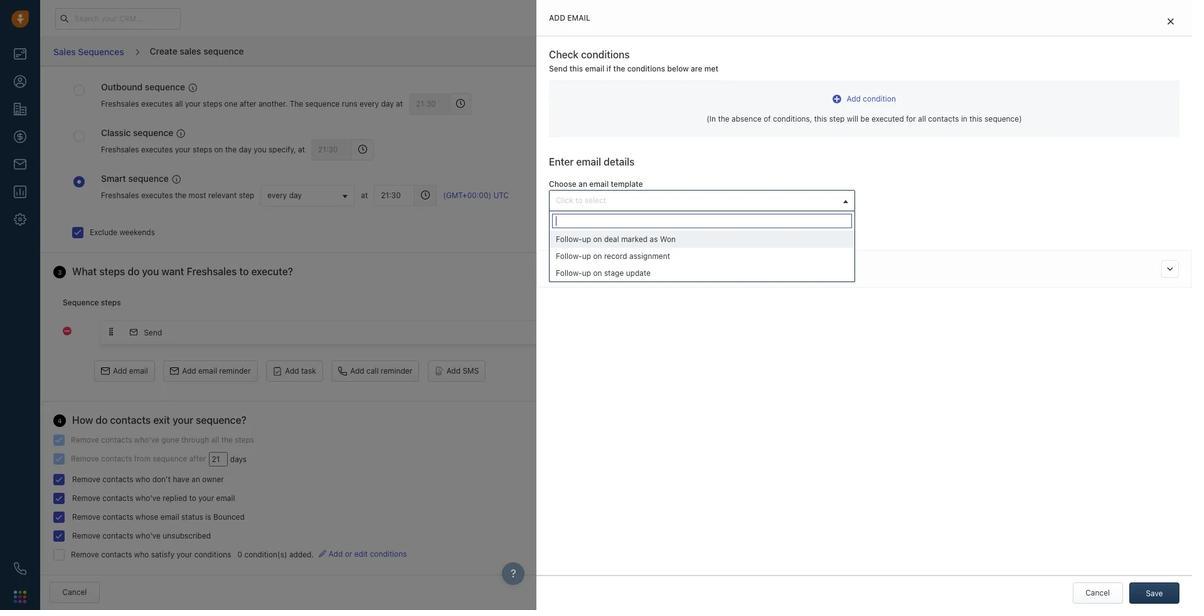Task type: locate. For each thing, give the bounding box(es) containing it.
0 horizontal spatial create
[[150, 46, 177, 56]]

enter
[[549, 157, 574, 168]]

2 vertical spatial an
[[192, 475, 200, 485]]

1 horizontal spatial for
[[918, 134, 928, 143]]

conditions up if
[[581, 49, 630, 60]]

None search field
[[552, 214, 852, 228]]

who
[[135, 475, 150, 485], [134, 550, 149, 560]]

of inside a sales sequence is a series of steps you can set up to nurture contacts in the crm. a step can be an email, task, call reminder, email reminder, or sms. once your steps are lined up, the crm executes them automatically for you.
[[1019, 101, 1026, 111]]

conditions right edit
[[370, 550, 407, 559]]

add or edit conditions
[[329, 550, 407, 559]]

contacts for remove contacts whose email status is bounced
[[103, 513, 133, 522]]

what right 3 at the top left of the page
[[72, 266, 97, 277]]

<span class=" ">sales reps can use this for weekly check-ins with leads and to run renewal campaigns e.g. renewing a contract</span> image
[[177, 129, 185, 138]]

on for follow-up on record assignment
[[593, 251, 602, 261]]

contacts inside a sales sequence is a series of steps you can set up to nurture contacts in the crm. a step can be an email, task, call reminder, email reminder, or sms. once your steps are lined up, the crm executes them automatically for you.
[[1141, 101, 1172, 111]]

an right have
[[192, 475, 200, 485]]

1 vertical spatial who
[[134, 550, 149, 560]]

add email up check
[[549, 13, 591, 23]]

reminder up sequence?
[[219, 366, 251, 376]]

you left specify,
[[254, 145, 267, 154]]

0 vertical spatial follow-
[[556, 234, 582, 244]]

0 horizontal spatial add email
[[113, 366, 148, 376]]

steps up sequence steps
[[99, 266, 125, 277]]

1 horizontal spatial at
[[361, 191, 368, 200]]

1 horizontal spatial create
[[563, 215, 587, 224]]

0 vertical spatial at
[[396, 99, 403, 109]]

who left don't
[[135, 475, 150, 485]]

is inside a sales sequence is a series of steps you can set up to nurture contacts in the crm. a step can be an email, task, call reminder, email reminder, or sms. once your steps are lined up, the crm executes them automatically for you.
[[982, 101, 988, 111]]

1 reminder, from the left
[[1079, 112, 1112, 122]]

day inside button
[[289, 191, 302, 200]]

contacts up the remove contacts from sequence after
[[101, 435, 132, 445]]

remove
[[71, 435, 99, 445], [71, 454, 99, 464], [72, 475, 100, 485], [72, 494, 100, 503], [72, 513, 100, 522], [72, 532, 100, 541], [71, 550, 99, 560]]

condition
[[863, 94, 896, 104]]

1 vertical spatial all
[[918, 114, 926, 124]]

email
[[596, 264, 619, 274]]

you up task,
[[1050, 101, 1063, 111]]

on left stage
[[593, 268, 602, 278]]

do left want
[[128, 266, 140, 277]]

follow-up on deal marked as won
[[556, 234, 676, 244]]

1 vertical spatial of
[[764, 114, 771, 124]]

sequence down gone
[[153, 454, 187, 464]]

the down task,
[[1044, 123, 1056, 132]]

execute?
[[251, 266, 293, 277]]

cancel button right freshworks switcher icon
[[50, 582, 100, 604]]

on for follow-up on stage update
[[593, 268, 602, 278]]

1 horizontal spatial in
[[961, 114, 968, 124]]

0 vertical spatial every
[[360, 99, 379, 109]]

list box containing follow-up on deal marked as won
[[550, 231, 855, 282]]

absence
[[732, 114, 762, 124]]

add call reminder button
[[331, 361, 419, 382]]

0 horizontal spatial every
[[268, 191, 287, 200]]

your right once at right top
[[959, 123, 975, 132]]

1 horizontal spatial add email
[[549, 13, 591, 23]]

2 reminder from the left
[[381, 366, 413, 376]]

1 follow- from the top
[[556, 234, 582, 244]]

what
[[918, 80, 940, 90], [72, 266, 97, 277]]

all up <span class=" ">sales reps can use this for weekly check-ins with leads and to run renewal campaigns e.g. renewing a contract</span> image
[[175, 99, 183, 109]]

cancel
[[63, 588, 87, 597], [1086, 589, 1110, 598]]

remove for remove contacts from sequence after
[[71, 454, 99, 464]]

is right status
[[205, 513, 211, 522]]

sales inside a sales sequence is a series of steps you can set up to nurture contacts in the crm. a step can be an email, task, call reminder, email reminder, or sms. once your steps are lined up, the crm executes them automatically for you.
[[925, 101, 943, 111]]

1 horizontal spatial be
[[1001, 112, 1009, 122]]

0 horizontal spatial sales
[[180, 46, 201, 56]]

0 vertical spatial of
[[1019, 101, 1026, 111]]

the
[[290, 99, 303, 109]]

freshsales down "outbound"
[[101, 99, 139, 109]]

2 vertical spatial who've
[[135, 532, 161, 541]]

day left specify,
[[239, 145, 252, 154]]

0 vertical spatial a
[[918, 101, 923, 111]]

email left if
[[585, 64, 605, 73]]

follow- for follow-up on stage update
[[556, 268, 582, 278]]

0 horizontal spatial at
[[298, 145, 305, 154]]

1 horizontal spatial sales
[[925, 101, 943, 111]]

freshsales down smart
[[101, 191, 139, 200]]

sequence up the one
[[204, 46, 244, 56]]

the left most
[[175, 191, 187, 200]]

0 vertical spatial create
[[150, 46, 177, 56]]

2 vertical spatial follow-
[[556, 268, 582, 278]]

phone image
[[14, 563, 26, 576]]

exclude
[[90, 228, 117, 237]]

advanced email settings
[[550, 264, 660, 274]]

will
[[847, 114, 859, 124]]

0 vertical spatial an
[[1012, 112, 1020, 122]]

dialog
[[537, 0, 1193, 611]]

1 vertical spatial call
[[367, 366, 379, 376]]

a
[[918, 101, 923, 111], [961, 112, 966, 122]]

email inside check conditions send this email if the conditions below are met
[[585, 64, 605, 73]]

want
[[162, 266, 184, 277]]

add email up how do contacts exit your sequence?
[[113, 366, 148, 376]]

1 horizontal spatial reminder,
[[1135, 112, 1169, 122]]

1 horizontal spatial all
[[211, 435, 219, 445]]

remove for remove contacts whose email status is bounced
[[72, 513, 100, 522]]

1 vertical spatial follow-
[[556, 251, 582, 261]]

0 vertical spatial do
[[128, 266, 140, 277]]

who've up from
[[134, 435, 159, 445]]

0 horizontal spatial an
[[192, 475, 200, 485]]

add inside add email button
[[113, 366, 127, 376]]

1 horizontal spatial do
[[128, 266, 140, 277]]

2 follow- from the top
[[556, 251, 582, 261]]

0 horizontal spatial you
[[142, 266, 159, 277]]

2 horizontal spatial an
[[1012, 112, 1020, 122]]

executes for smart sequence
[[141, 191, 173, 200]]

contacts for remove contacts from sequence after
[[101, 454, 132, 464]]

0 vertical spatial for
[[906, 114, 916, 124]]

step right crm.
[[968, 112, 984, 122]]

cancel button left save
[[1073, 583, 1123, 604]]

you
[[1050, 101, 1063, 111], [254, 145, 267, 154], [142, 266, 159, 277]]

1 vertical spatial you
[[254, 145, 267, 154]]

2 vertical spatial you
[[142, 266, 159, 277]]

remove for remove contacts who've replied to your email
[[72, 494, 100, 503]]

1 horizontal spatial what
[[918, 80, 940, 90]]

1 horizontal spatial this
[[815, 114, 828, 124]]

0 vertical spatial add email
[[549, 13, 591, 23]]

who've down remove contacts who don't have an owner
[[135, 494, 161, 503]]

freshsales executes your steps on the day you specify, at
[[101, 145, 305, 154]]

list box
[[550, 231, 855, 282]]

1 horizontal spatial cancel button
[[1073, 583, 1123, 604]]

1 vertical spatial sales
[[957, 80, 979, 90]]

0 vertical spatial who
[[135, 475, 150, 485]]

0 horizontal spatial be
[[861, 114, 870, 124]]

this inside check conditions send this email if the conditions below are met
[[570, 64, 583, 73]]

1 vertical spatial every
[[268, 191, 287, 200]]

1 vertical spatial what
[[72, 266, 97, 277]]

step inside a sales sequence is a series of steps you can set up to nurture contacts in the crm. a step can be an email, task, call reminder, email reminder, or sms. once your steps are lined up, the crm executes them automatically for you.
[[968, 112, 984, 122]]

sequence?
[[196, 415, 246, 426]]

3 follow- from the top
[[556, 268, 582, 278]]

every inside button
[[268, 191, 287, 200]]

step right the relevant on the top left of the page
[[239, 191, 254, 200]]

0 horizontal spatial reminder,
[[1079, 112, 1112, 122]]

sales for create
[[180, 46, 201, 56]]

0 vertical spatial are
[[691, 64, 703, 73]]

are inside a sales sequence is a series of steps you can set up to nurture contacts in the crm. a step can be an email, task, call reminder, email reminder, or sms. once your steps are lined up, the crm executes them automatically for you.
[[998, 123, 1010, 132]]

every day button
[[261, 185, 355, 206]]

up up advanced
[[582, 251, 591, 261]]

2 vertical spatial all
[[211, 435, 219, 445]]

advanced
[[550, 264, 592, 274]]

after
[[240, 99, 256, 109], [189, 454, 206, 464]]

choose an email template
[[549, 180, 643, 189]]

most
[[189, 191, 206, 200]]

all right through
[[211, 435, 219, 445]]

reminder, down set at the right of page
[[1079, 112, 1112, 122]]

another.
[[259, 99, 288, 109]]

2 horizontal spatial day
[[381, 99, 394, 109]]

0 vertical spatial sales
[[180, 46, 201, 56]]

1 horizontal spatial step
[[830, 114, 845, 124]]

your down the <span class=" ">sales reps can use this for traditional drip campaigns e.g. reengaging with cold prospects</span> image
[[185, 99, 201, 109]]

the right the (in
[[718, 114, 730, 124]]

0 vertical spatial is
[[982, 101, 988, 111]]

add email
[[549, 13, 591, 23], [113, 366, 148, 376]]

of
[[1019, 101, 1026, 111], [764, 114, 771, 124]]

2 horizontal spatial you
[[1050, 101, 1063, 111]]

reminder inside button
[[381, 366, 413, 376]]

cancel left save
[[1086, 589, 1110, 598]]

contacts up remove contacts who satisfy your conditions at the bottom of page
[[103, 532, 133, 541]]

0 horizontal spatial what
[[72, 266, 97, 277]]

call inside button
[[367, 366, 379, 376]]

<span class=" ">sales reps can use this for traditional drip campaigns e.g. reengaging with cold prospects</span> image
[[188, 83, 197, 92]]

or inside a sales sequence is a series of steps you can set up to nurture contacts in the crm. a step can be an email, task, call reminder, email reminder, or sms. once your steps are lined up, the crm executes them automatically for you.
[[1171, 112, 1178, 122]]

0 vertical spatial or
[[1171, 112, 1178, 122]]

for inside a sales sequence is a series of steps you can set up to nurture contacts in the crm. a step can be an email, task, call reminder, email reminder, or sms. once your steps are lined up, the crm executes them automatically for you.
[[918, 134, 928, 143]]

None text field
[[209, 452, 228, 467]]

1 vertical spatial create
[[563, 215, 587, 224]]

contacts for remove contacts who've unsubscribed
[[103, 532, 133, 541]]

follow- for follow-up on record assignment
[[556, 251, 582, 261]]

contacts left the whose
[[103, 513, 133, 522]]

reminder inside button
[[219, 366, 251, 376]]

follow- for follow-up on deal marked as won
[[556, 234, 582, 244]]

be right 'will'
[[861, 114, 870, 124]]

1 vertical spatial for
[[918, 134, 928, 143]]

0 horizontal spatial call
[[367, 366, 379, 376]]

sequence up crm.
[[945, 101, 980, 111]]

template up marked in the right top of the page
[[610, 215, 641, 224]]

on up advanced email settings
[[593, 251, 602, 261]]

sms
[[463, 366, 479, 376]]

0 vertical spatial who've
[[134, 435, 159, 445]]

contacts down remove contacts who've unsubscribed
[[101, 550, 132, 560]]

every right "runs"
[[360, 99, 379, 109]]

is
[[982, 101, 988, 111], [205, 513, 211, 522]]

0 vertical spatial template
[[611, 180, 643, 189]]

who've down the whose
[[135, 532, 161, 541]]

email up sequence?
[[198, 366, 217, 376]]

be down series
[[1001, 112, 1009, 122]]

do
[[128, 266, 140, 277], [96, 415, 108, 426]]

freshsales executes the most relevant step
[[101, 191, 254, 200]]

2 horizontal spatial this
[[970, 114, 983, 124]]

to right click
[[576, 196, 583, 205]]

executes for outbound sequence
[[141, 99, 173, 109]]

reminder left add sms button
[[381, 366, 413, 376]]

who've
[[134, 435, 159, 445], [135, 494, 161, 503], [135, 532, 161, 541]]

call
[[1065, 112, 1077, 122], [367, 366, 379, 376]]

can down the "a"
[[986, 112, 998, 122]]

2 vertical spatial day
[[289, 191, 302, 200]]

send inside check conditions send this email if the conditions below are met
[[549, 64, 568, 73]]

of up email,
[[1019, 101, 1026, 111]]

have
[[173, 475, 190, 485]]

save
[[1146, 589, 1163, 599]]

template
[[611, 180, 643, 189], [610, 215, 641, 224]]

send up add email button
[[144, 328, 162, 337]]

executes down set at the right of page
[[1077, 123, 1109, 132]]

<span class=" ">sales reps can use this for prospecting and account-based selling e.g. following up with event attendees</span> image
[[172, 175, 181, 184]]

up for follow-up on stage update
[[582, 268, 591, 278]]

select
[[585, 196, 606, 205]]

follow-up on deal marked as won option
[[550, 231, 855, 248]]

at right "runs"
[[396, 99, 403, 109]]

can left set at the right of page
[[1065, 101, 1078, 111]]

steps
[[203, 99, 222, 109], [1029, 101, 1048, 111], [977, 123, 996, 132], [193, 145, 212, 154], [99, 266, 125, 277], [101, 298, 121, 307], [235, 435, 254, 445]]

the down sequence?
[[221, 435, 233, 445]]

1 horizontal spatial call
[[1065, 112, 1077, 122]]

1 horizontal spatial after
[[240, 99, 256, 109]]

0 vertical spatial day
[[381, 99, 394, 109]]

up right set at the right of page
[[1093, 101, 1102, 111]]

0 horizontal spatial is
[[205, 513, 211, 522]]

at right specify,
[[298, 145, 305, 154]]

remove contacts who've replied to your email
[[72, 494, 235, 503]]

0 vertical spatial can
[[1065, 101, 1078, 111]]

in up sms.
[[918, 112, 924, 122]]

executes inside a sales sequence is a series of steps you can set up to nurture contacts in the crm. a step can be an email, task, call reminder, email reminder, or sms. once your steps are lined up, the crm executes them automatically for you.
[[1077, 123, 1109, 132]]

1 vertical spatial send
[[144, 328, 162, 337]]

0 horizontal spatial reminder
[[219, 366, 251, 376]]

0 vertical spatial send
[[549, 64, 568, 73]]

add inside add call reminder button
[[350, 366, 364, 376]]

contacts
[[1141, 101, 1172, 111], [929, 114, 959, 124], [110, 415, 151, 426], [101, 435, 132, 445], [101, 454, 132, 464], [103, 475, 133, 485], [103, 494, 133, 503], [103, 513, 133, 522], [103, 532, 133, 541], [101, 550, 132, 560]]

1 horizontal spatial of
[[1019, 101, 1026, 111]]

step
[[968, 112, 984, 122], [830, 114, 845, 124], [239, 191, 254, 200]]

are left lined
[[998, 123, 1010, 132]]

record
[[604, 251, 627, 261]]

you left want
[[142, 266, 159, 277]]

your down <span class=" ">sales reps can use this for weekly check-ins with leads and to run renewal campaigns e.g. renewing a contract</span> image
[[175, 145, 191, 154]]

2 horizontal spatial at
[[396, 99, 403, 109]]

1 vertical spatial do
[[96, 415, 108, 426]]

below
[[667, 64, 689, 73]]

0 horizontal spatial of
[[764, 114, 771, 124]]

add
[[549, 13, 565, 23], [847, 94, 861, 104], [113, 366, 127, 376], [182, 366, 196, 376], [285, 366, 299, 376], [350, 366, 364, 376], [447, 366, 461, 376], [329, 550, 343, 559]]

lined
[[1012, 123, 1029, 132]]

up for follow-up on deal marked as won
[[582, 234, 591, 244]]

0 horizontal spatial a
[[918, 101, 923, 111]]

create
[[150, 46, 177, 56], [563, 215, 587, 224]]

outbound sequence
[[101, 82, 185, 92]]

contacts left from
[[101, 454, 132, 464]]

1 horizontal spatial cancel
[[1086, 589, 1110, 598]]

add inside add email reminder button
[[182, 366, 196, 376]]

2 horizontal spatial all
[[918, 114, 926, 124]]

satisfy
[[151, 550, 175, 560]]

up left email
[[582, 268, 591, 278]]

0 horizontal spatial in
[[918, 112, 924, 122]]

who for don't
[[135, 475, 150, 485]]

stage
[[604, 268, 624, 278]]

1 horizontal spatial are
[[942, 80, 955, 90]]

steps up email,
[[1029, 101, 1048, 111]]

1 horizontal spatial a
[[961, 112, 966, 122]]

create for create sales sequence
[[150, 46, 177, 56]]

sales sequences
[[53, 46, 124, 57]]

who down remove contacts who've unsubscribed
[[134, 550, 149, 560]]

1 vertical spatial who've
[[135, 494, 161, 503]]

sales for a
[[925, 101, 943, 111]]

1 vertical spatial template
[[610, 215, 641, 224]]

1 horizontal spatial or
[[1171, 112, 1178, 122]]

are left met
[[691, 64, 703, 73]]

be
[[1001, 112, 1009, 122], [861, 114, 870, 124]]

create email template
[[563, 215, 641, 224]]

remove for remove contacts who don't have an owner
[[72, 475, 100, 485]]

the
[[614, 64, 625, 73], [926, 112, 937, 122], [718, 114, 730, 124], [1044, 123, 1056, 132], [225, 145, 237, 154], [175, 191, 187, 200], [221, 435, 233, 445]]

added.
[[289, 551, 314, 560]]

this right conditions, on the right
[[815, 114, 828, 124]]

on left deal
[[593, 234, 602, 244]]

series
[[996, 101, 1017, 111]]

1 horizontal spatial is
[[982, 101, 988, 111]]

them
[[1111, 123, 1129, 132]]

after right the one
[[240, 99, 256, 109]]

who for satisfy
[[134, 550, 149, 560]]

of right the absence
[[764, 114, 771, 124]]

contacts down the remove contacts from sequence after
[[103, 475, 133, 485]]

follow-up on stage update option
[[550, 265, 855, 282]]

after down through
[[189, 454, 206, 464]]

for down sms.
[[918, 134, 928, 143]]

add email inside dialog
[[549, 13, 591, 23]]

sequences?
[[981, 80, 1031, 90]]

freshsales executes all your steps one after another. the sequence runs every day at
[[101, 99, 403, 109]]

1 vertical spatial is
[[205, 513, 211, 522]]

0
[[238, 551, 242, 560]]

reminder for add call reminder
[[381, 366, 413, 376]]

freshsales for classic
[[101, 145, 139, 154]]

up down create email template link
[[582, 234, 591, 244]]

0 horizontal spatial step
[[239, 191, 254, 200]]

every down specify,
[[268, 191, 287, 200]]

0 horizontal spatial for
[[906, 114, 916, 124]]

remove contacts who've unsubscribed
[[72, 532, 211, 541]]

email down replied
[[161, 513, 179, 522]]

what for what are sales sequences?
[[918, 80, 940, 90]]

add condition
[[847, 94, 896, 104]]

at right 'every day' button on the top of the page
[[361, 191, 368, 200]]

1 reminder from the left
[[219, 366, 251, 376]]

the right if
[[614, 64, 625, 73]]

1 horizontal spatial reminder
[[381, 366, 413, 376]]

the down the one
[[225, 145, 237, 154]]

classic
[[101, 127, 131, 138]]

is left the "a"
[[982, 101, 988, 111]]

day
[[381, 99, 394, 109], [239, 145, 252, 154], [289, 191, 302, 200]]

email inside a sales sequence is a series of steps you can set up to nurture contacts in the crm. a step can be an email, task, call reminder, email reminder, or sms. once your steps are lined up, the crm executes them automatically for you.
[[1114, 112, 1133, 122]]

or up automatically
[[1171, 112, 1178, 122]]



Task type: vqa. For each thing, say whether or not it's contained in the screenshot.
CREATE for Create email template
yes



Task type: describe. For each thing, give the bounding box(es) containing it.
marked
[[621, 234, 648, 244]]

remove contacts who don't have an owner
[[72, 475, 224, 485]]

weekends
[[120, 228, 155, 237]]

details
[[604, 157, 635, 168]]

your right exit
[[173, 415, 193, 426]]

sequence)
[[985, 114, 1022, 124]]

create email template link
[[549, 215, 641, 224]]

sales sequences link
[[53, 42, 125, 62]]

conditions left 0
[[194, 550, 231, 560]]

up for follow-up on record assignment
[[582, 251, 591, 261]]

4
[[58, 417, 62, 425]]

contacts for remove contacts who've gone through all the steps
[[101, 435, 132, 445]]

add task
[[285, 366, 316, 376]]

0 vertical spatial after
[[240, 99, 256, 109]]

on for follow-up on deal marked as won
[[593, 234, 602, 244]]

sequence inside a sales sequence is a series of steps you can set up to nurture contacts in the crm. a step can be an email, task, call reminder, email reminder, or sms. once your steps are lined up, the crm executes them automatically for you.
[[945, 101, 980, 111]]

1 vertical spatial at
[[298, 145, 305, 154]]

update
[[626, 268, 651, 278]]

add inside add task button
[[285, 366, 299, 376]]

steps right sequence
[[101, 298, 121, 307]]

check
[[549, 49, 579, 60]]

conditions left below
[[627, 64, 665, 73]]

sequence steps
[[63, 298, 121, 307]]

who've for replied
[[135, 494, 161, 503]]

add inside add sms button
[[447, 366, 461, 376]]

classic sequence
[[101, 127, 173, 138]]

contacts up you.
[[929, 114, 959, 124]]

won
[[660, 234, 676, 244]]

(gmt+00:00) utc link
[[443, 190, 509, 201]]

unsubscribed
[[163, 532, 211, 541]]

click to select button
[[549, 190, 855, 211]]

remove for remove contacts who satisfy your conditions
[[71, 550, 99, 560]]

remove for remove contacts who've gone through all the steps
[[71, 435, 99, 445]]

on up the relevant on the top left of the page
[[214, 145, 223, 154]]

contacts left exit
[[110, 415, 151, 426]]

(in
[[707, 114, 716, 124]]

add email button
[[94, 361, 155, 382]]

0 horizontal spatial after
[[189, 454, 206, 464]]

condition(s)
[[244, 551, 287, 560]]

freshsales for smart
[[101, 191, 139, 200]]

close image
[[1168, 18, 1174, 25]]

contacts for remove contacts who satisfy your conditions
[[101, 550, 132, 560]]

one
[[224, 99, 238, 109]]

remove contacts whose email status is bounced
[[72, 513, 245, 522]]

0 horizontal spatial cancel button
[[50, 582, 100, 604]]

follow-up on record assignment option
[[550, 248, 855, 265]]

sequence right the
[[305, 99, 340, 109]]

remove contacts who've gone through all the steps
[[71, 435, 254, 445]]

Search your CRM... text field
[[55, 8, 181, 29]]

specify,
[[269, 145, 296, 154]]

a sales sequence is a series of steps you can set up to nurture contacts in the crm. a step can be an email, task, call reminder, email reminder, or sms. once your steps are lined up, the crm executes them automatically for you.
[[918, 101, 1178, 143]]

to inside a sales sequence is a series of steps you can set up to nurture contacts in the crm. a step can be an email, task, call reminder, email reminder, or sms. once your steps are lined up, the crm executes them automatically for you.
[[1104, 101, 1111, 111]]

remove for remove contacts who've unsubscribed
[[72, 532, 100, 541]]

every day
[[268, 191, 302, 200]]

what are sales sequences?
[[918, 80, 1031, 90]]

(in the absence of conditions, this step will be executed for all contacts in this sequence)
[[707, 114, 1022, 124]]

how
[[72, 415, 93, 426]]

add email reminder button
[[163, 361, 258, 382]]

your down unsubscribed
[[177, 550, 192, 560]]

add sms
[[447, 366, 479, 376]]

3
[[58, 268, 62, 276]]

whose
[[135, 513, 158, 522]]

2 horizontal spatial sales
[[957, 80, 979, 90]]

sequence left <span class=" ">sales reps can use this for weekly check-ins with leads and to run renewal campaigns e.g. renewing a contract</span> image
[[133, 127, 173, 138]]

2 reminder, from the left
[[1135, 112, 1169, 122]]

step inside dialog
[[830, 114, 845, 124]]

crm.
[[940, 112, 959, 122]]

(gmt+00:00)
[[443, 191, 491, 200]]

be inside dialog
[[861, 114, 870, 124]]

sequences
[[78, 46, 124, 57]]

1 horizontal spatial you
[[254, 145, 267, 154]]

choose
[[549, 180, 577, 189]]

automatically
[[1131, 123, 1178, 132]]

email up bounced
[[216, 494, 235, 503]]

1 vertical spatial can
[[986, 112, 998, 122]]

to left execute?
[[239, 266, 249, 277]]

add email reminder
[[182, 366, 251, 376]]

what for what steps do you want freshsales to execute?
[[72, 266, 97, 277]]

executed
[[872, 114, 904, 124]]

be inside a sales sequence is a series of steps you can set up to nurture contacts in the crm. a step can be an email, task, call reminder, email reminder, or sms. once your steps are lined up, the crm executes them automatically for you.
[[1001, 112, 1009, 122]]

status
[[181, 513, 203, 522]]

remove contacts from sequence after
[[71, 454, 206, 464]]

add condition link
[[833, 94, 896, 104]]

deal
[[604, 234, 619, 244]]

sequence
[[63, 298, 99, 307]]

email up select
[[590, 180, 609, 189]]

utc
[[494, 191, 509, 200]]

sms.
[[918, 123, 936, 132]]

add email inside button
[[113, 366, 148, 376]]

reminder for add email reminder
[[219, 366, 251, 376]]

met
[[705, 64, 719, 73]]

steps down the "a"
[[977, 123, 996, 132]]

up inside a sales sequence is a series of steps you can set up to nurture contacts in the crm. a step can be an email, task, call reminder, email reminder, or sms. once your steps are lined up, the crm executes them automatically for you.
[[1093, 101, 1102, 111]]

your inside a sales sequence is a series of steps you can set up to nurture contacts in the crm. a step can be an email, task, call reminder, email reminder, or sms. once your steps are lined up, the crm executes them automatically for you.
[[959, 123, 975, 132]]

1 vertical spatial are
[[942, 80, 955, 90]]

of inside dialog
[[764, 114, 771, 124]]

in inside a sales sequence is a series of steps you can set up to nurture contacts in the crm. a step can be an email, task, call reminder, email reminder, or sms. once your steps are lined up, the crm executes them automatically for you.
[[918, 112, 924, 122]]

who've for gone
[[134, 435, 159, 445]]

1 horizontal spatial an
[[579, 180, 588, 189]]

assignment
[[630, 251, 670, 261]]

create for create email template
[[563, 215, 587, 224]]

steps up days
[[235, 435, 254, 445]]

freshworks switcher image
[[14, 591, 26, 604]]

contacts for remove contacts who've replied to your email
[[103, 494, 133, 503]]

the inside check conditions send this email if the conditions below are met
[[614, 64, 625, 73]]

to inside "click to select" dropdown button
[[576, 196, 583, 205]]

cancel for left cancel button
[[63, 588, 87, 597]]

email up how do contacts exit your sequence?
[[129, 366, 148, 376]]

exit
[[153, 415, 170, 426]]

cancel for the rightmost cancel button
[[1086, 589, 1110, 598]]

(gmt+00:00) utc
[[443, 191, 509, 200]]

through
[[181, 435, 209, 445]]

steps up most
[[193, 145, 212, 154]]

crm
[[1058, 123, 1075, 132]]

add sms button
[[428, 361, 486, 382]]

freshsales right want
[[187, 266, 237, 277]]

you inside a sales sequence is a series of steps you can set up to nurture contacts in the crm. a step can be an email, task, call reminder, email reminder, or sms. once your steps are lined up, the crm executes them automatically for you.
[[1050, 101, 1063, 111]]

0 horizontal spatial or
[[345, 550, 352, 559]]

follow-up on stage update
[[556, 268, 651, 278]]

0 horizontal spatial all
[[175, 99, 183, 109]]

enter email details
[[549, 157, 635, 168]]

sequence left the <span class=" ">sales reps can use this for traditional drip campaigns e.g. reengaging with cold prospects</span> image
[[145, 82, 185, 92]]

if
[[607, 64, 612, 73]]

sales
[[53, 46, 76, 57]]

freshsales for outbound
[[101, 99, 139, 109]]

click to select
[[556, 196, 606, 205]]

check conditions send this email if the conditions below are met
[[549, 49, 719, 73]]

0 horizontal spatial do
[[96, 415, 108, 426]]

up,
[[1031, 123, 1042, 132]]

executes for classic sequence
[[141, 145, 173, 154]]

steps left the one
[[203, 99, 222, 109]]

who've for unsubscribed
[[135, 532, 161, 541]]

are inside check conditions send this email if the conditions below are met
[[691, 64, 703, 73]]

remove contacts who satisfy your conditions
[[71, 550, 231, 560]]

the up sms.
[[926, 112, 937, 122]]

1 horizontal spatial every
[[360, 99, 379, 109]]

for inside dialog
[[906, 114, 916, 124]]

once
[[938, 123, 957, 132]]

you.
[[930, 134, 945, 143]]

add task button
[[266, 361, 323, 382]]

how do contacts exit your sequence?
[[72, 415, 246, 426]]

smart sequence
[[101, 173, 169, 184]]

your down owner
[[198, 494, 214, 503]]

contacts for remove contacts who don't have an owner
[[103, 475, 133, 485]]

1 horizontal spatial can
[[1065, 101, 1078, 111]]

replied
[[163, 494, 187, 503]]

create sales sequence
[[150, 46, 244, 56]]

relevant
[[208, 191, 237, 200]]

phone element
[[8, 557, 33, 582]]

1 vertical spatial a
[[961, 112, 966, 122]]

smart
[[101, 173, 126, 184]]

to right replied
[[189, 494, 196, 503]]

nurture
[[1113, 101, 1139, 111]]

runs
[[342, 99, 358, 109]]

dialog containing check conditions
[[537, 0, 1193, 611]]

email up 'choose an email template'
[[576, 157, 601, 168]]

email up check
[[568, 13, 591, 23]]

owner
[[202, 475, 224, 485]]

an inside a sales sequence is a series of steps you can set up to nurture contacts in the crm. a step can be an email, task, call reminder, email reminder, or sms. once your steps are lined up, the crm executes them automatically for you.
[[1012, 112, 1020, 122]]

call inside a sales sequence is a series of steps you can set up to nurture contacts in the crm. a step can be an email, task, call reminder, email reminder, or sms. once your steps are lined up, the crm executes them automatically for you.
[[1065, 112, 1077, 122]]

0 condition(s) added.
[[238, 551, 314, 560]]

from
[[134, 454, 151, 464]]

outbound
[[101, 82, 143, 92]]

settings
[[622, 264, 660, 274]]

1 vertical spatial day
[[239, 145, 252, 154]]

sequence left <span class=" ">sales reps can use this for prospecting and account-based selling e.g. following up with event attendees</span> icon
[[128, 173, 169, 184]]

email down select
[[589, 215, 608, 224]]



